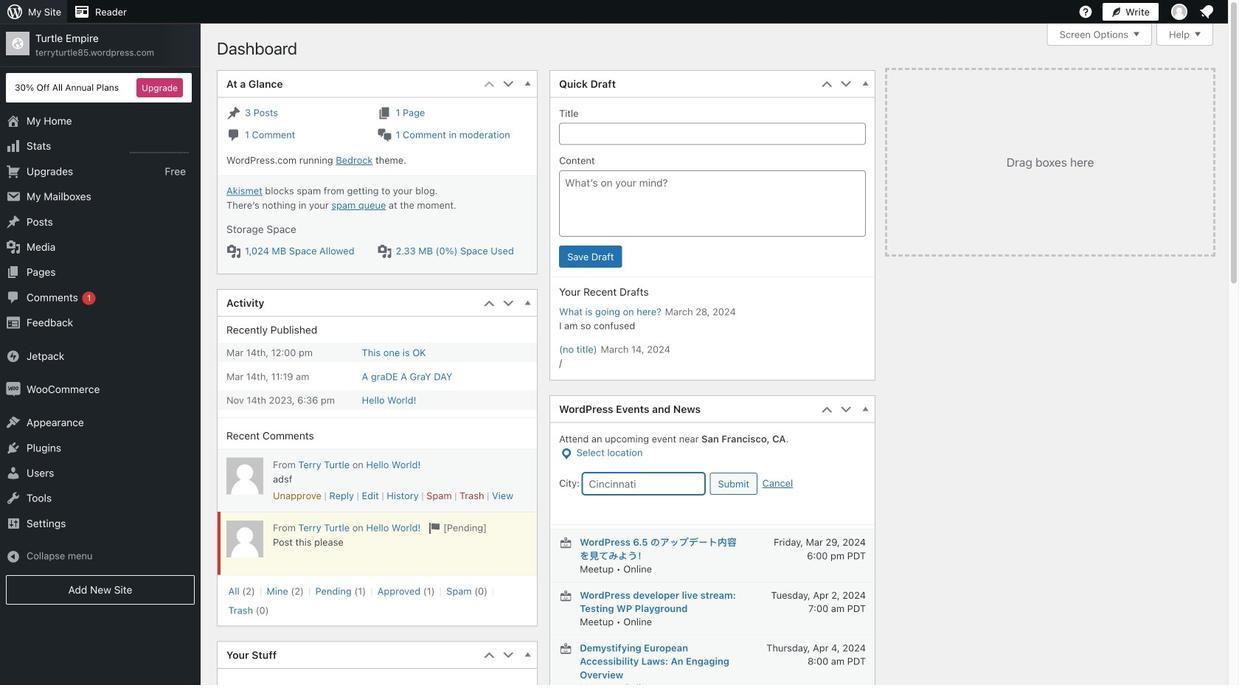 Task type: vqa. For each thing, say whether or not it's contained in the screenshot.
Portfolio health option on the left
no



Task type: locate. For each thing, give the bounding box(es) containing it.
main menu navigation
[[0, 24, 201, 611]]

Cincinnati text field
[[583, 473, 705, 495]]

What's on your mind? text field
[[559, 170, 866, 237]]

toolbar navigation
[[0, 0, 1220, 24]]

None submit
[[559, 246, 622, 268], [710, 473, 758, 495], [559, 246, 622, 268], [710, 473, 758, 495]]

hourly views image
[[130, 140, 189, 154]]

None text field
[[559, 123, 866, 145]]



